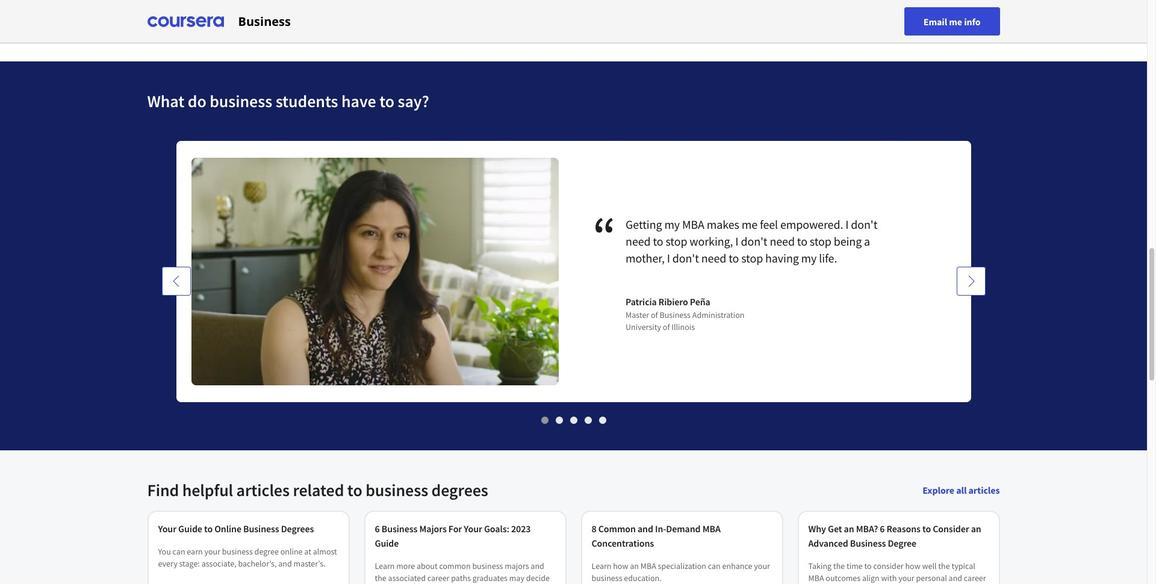 Task type: locate. For each thing, give the bounding box(es) containing it.
0 horizontal spatial me
[[742, 217, 758, 232]]

university
[[626, 322, 662, 333]]

2 6 from the left
[[880, 523, 885, 535]]

1 vertical spatial guide
[[375, 537, 399, 549]]

2 horizontal spatial the
[[939, 561, 951, 572]]

1 vertical spatial don't
[[741, 234, 768, 249]]

don't down the feel
[[741, 234, 768, 249]]

2 learn from the left
[[592, 561, 612, 572]]

1 horizontal spatial your
[[464, 523, 482, 535]]

business right do
[[210, 90, 272, 112]]

0 horizontal spatial the
[[375, 573, 387, 584]]

1 horizontal spatial learn
[[592, 561, 612, 572]]

1 learn from the left
[[375, 561, 395, 572]]

how inside taking the time to consider how well the typical mba outcomes align with your personal and caree
[[906, 561, 921, 572]]

1 vertical spatial your
[[754, 561, 770, 572]]

an right consider
[[972, 523, 982, 535]]

what do business students have to say?
[[147, 90, 430, 112]]

how left well
[[906, 561, 921, 572]]

1 horizontal spatial guide
[[375, 537, 399, 549]]

0 horizontal spatial an
[[630, 561, 639, 572]]

1 vertical spatial of
[[663, 322, 670, 333]]

8 common and in-demand mba concentrations
[[592, 523, 721, 549]]

and right majors
[[531, 561, 545, 572]]

6 right mba?
[[880, 523, 885, 535]]

can inside learn how an mba specialization can enhance your business education.
[[708, 561, 721, 572]]

stop left the "working,"
[[666, 234, 688, 249]]

your right with
[[899, 573, 915, 584]]

business inside why get an mba? 6 reasons to consider an advanced business degree
[[851, 537, 886, 549]]

0 horizontal spatial don't
[[673, 251, 699, 266]]

2 horizontal spatial i
[[846, 217, 849, 232]]

0 horizontal spatial guide
[[178, 523, 202, 535]]

2 horizontal spatial need
[[770, 234, 795, 249]]

your up the 'you'
[[158, 523, 177, 535]]

and inside taking the time to consider how well the typical mba outcomes align with your personal and caree
[[949, 573, 963, 584]]

learn inside learn how an mba specialization can enhance your business education.
[[592, 561, 612, 572]]

and
[[638, 523, 654, 535], [278, 558, 292, 569], [531, 561, 545, 572], [949, 573, 963, 584]]

well
[[923, 561, 937, 572]]

me left the feel
[[742, 217, 758, 232]]

ribiero
[[659, 296, 688, 308]]

mba up the "working,"
[[683, 217, 705, 232]]

6 inside why get an mba? 6 reasons to consider an advanced business degree
[[880, 523, 885, 535]]

my left "life."
[[802, 251, 817, 266]]

majors
[[420, 523, 447, 535]]

learn for 8 common and in-demand mba concentrations
[[592, 561, 612, 572]]

do
[[188, 90, 206, 112]]

0 horizontal spatial i
[[667, 251, 670, 266]]

6
[[375, 523, 380, 535], [880, 523, 885, 535]]

articles up your guide to online business degrees link
[[237, 480, 290, 501]]

consider
[[933, 523, 970, 535]]

mba inside getting my mba makes me feel empowered. i don't need to stop working, i don't need to stop being a mother, i don't need to stop having my life.
[[683, 217, 705, 232]]

being
[[834, 234, 862, 249]]

articles right all
[[969, 484, 1000, 496]]

of up university
[[651, 310, 658, 321]]

business inside learn how an mba specialization can enhance your business education.
[[592, 573, 623, 584]]

1 horizontal spatial how
[[906, 561, 921, 572]]

outcomes
[[826, 573, 861, 584]]

0 horizontal spatial 6
[[375, 523, 380, 535]]

a
[[865, 234, 871, 249]]

1 vertical spatial me
[[742, 217, 758, 232]]

business inside learn more about common business majors and the associated career paths graduates may decid
[[473, 561, 503, 572]]

learn down 'concentrations'
[[592, 561, 612, 572]]

getting my mba makes me feel empowered. i don't need to stop working, i don't need to stop being a mother, i don't need to stop having my life.
[[626, 217, 878, 266]]

your up associate,
[[205, 546, 221, 557]]

guide up 'earn'
[[178, 523, 202, 535]]

mba down taking
[[809, 573, 825, 584]]

common
[[599, 523, 636, 535]]

don't up a
[[851, 217, 878, 232]]

0 vertical spatial can
[[173, 546, 185, 557]]

i down makes
[[736, 234, 739, 249]]

articles
[[237, 480, 290, 501], [969, 484, 1000, 496]]

2 horizontal spatial your
[[899, 573, 915, 584]]

1 horizontal spatial articles
[[969, 484, 1000, 496]]

2 your from the left
[[464, 523, 482, 535]]

business up "graduates"
[[473, 561, 503, 572]]

articles for helpful
[[237, 480, 290, 501]]

an up education.
[[630, 561, 639, 572]]

of left illinois
[[663, 322, 670, 333]]

0 vertical spatial guide
[[178, 523, 202, 535]]

working,
[[690, 234, 733, 249]]

explore all articles link
[[923, 484, 1000, 496]]

stop
[[666, 234, 688, 249], [810, 234, 832, 249], [742, 251, 763, 266]]

business left education.
[[592, 573, 623, 584]]

taking
[[809, 561, 832, 572]]

2 vertical spatial don't
[[673, 251, 699, 266]]

your guide to online business degrees
[[158, 523, 314, 535]]

why
[[809, 523, 827, 535]]

6 left majors
[[375, 523, 380, 535]]

next image
[[965, 275, 978, 287]]

0 horizontal spatial stop
[[666, 234, 688, 249]]

1 horizontal spatial 6
[[880, 523, 885, 535]]

me
[[950, 15, 963, 27], [742, 217, 758, 232]]

reasons
[[887, 523, 921, 535]]

0 vertical spatial of
[[651, 310, 658, 321]]

1 horizontal spatial me
[[950, 15, 963, 27]]

an right get
[[844, 523, 855, 535]]

an for why get an mba? 6 reasons to consider an advanced business degree
[[844, 523, 855, 535]]

and left in-
[[638, 523, 654, 535]]

advanced
[[809, 537, 849, 549]]

to right reasons
[[923, 523, 931, 535]]

0 horizontal spatial your
[[205, 546, 221, 557]]

mba inside learn how an mba specialization can enhance your business education.
[[641, 561, 657, 572]]

for
[[449, 523, 462, 535]]

me inside getting my mba makes me feel empowered. i don't need to stop working, i don't need to stop being a mother, i don't need to stop having my life.
[[742, 217, 758, 232]]

of
[[651, 310, 658, 321], [663, 322, 670, 333]]

mba right demand
[[703, 523, 721, 535]]

business up associate,
[[222, 546, 253, 557]]

need down getting
[[626, 234, 651, 249]]

business
[[210, 90, 272, 112], [366, 480, 428, 501], [222, 546, 253, 557], [473, 561, 503, 572], [592, 573, 623, 584]]

the up outcomes
[[834, 561, 845, 572]]

your
[[205, 546, 221, 557], [754, 561, 770, 572], [899, 573, 915, 584]]

don't down the "working,"
[[673, 251, 699, 266]]

my
[[665, 217, 680, 232], [802, 251, 817, 266]]

an
[[844, 523, 855, 535], [972, 523, 982, 535], [630, 561, 639, 572]]

1 vertical spatial can
[[708, 561, 721, 572]]

stop left having
[[742, 251, 763, 266]]

all
[[957, 484, 967, 496]]

i right mother,
[[667, 251, 670, 266]]

degrees
[[281, 523, 314, 535]]

articles for all
[[969, 484, 1000, 496]]

degree
[[888, 537, 917, 549]]

an for learn how an mba specialization can enhance your business education.
[[630, 561, 639, 572]]

need up having
[[770, 234, 795, 249]]

the
[[834, 561, 845, 572], [939, 561, 951, 572], [375, 573, 387, 584]]

an inside learn how an mba specialization can enhance your business education.
[[630, 561, 639, 572]]

1 horizontal spatial an
[[844, 523, 855, 535]]

i up being
[[846, 217, 849, 232]]

life.
[[819, 251, 838, 266]]

your guide to online business degrees link
[[158, 522, 339, 536]]

about
[[417, 561, 438, 572]]

0 vertical spatial your
[[205, 546, 221, 557]]

i
[[846, 217, 849, 232], [736, 234, 739, 249], [667, 251, 670, 266]]

1 your from the left
[[158, 523, 177, 535]]

me left info
[[950, 15, 963, 27]]

list
[[142, 0, 1005, 37]]

1 horizontal spatial your
[[754, 561, 770, 572]]

0 horizontal spatial learn
[[375, 561, 395, 572]]

can right the 'you'
[[173, 546, 185, 557]]

the inside learn more about common business majors and the associated career paths graduates may decid
[[375, 573, 387, 584]]

can
[[173, 546, 185, 557], [708, 561, 721, 572]]

stop up "life."
[[810, 234, 832, 249]]

to left online
[[204, 523, 213, 535]]

1 horizontal spatial don't
[[741, 234, 768, 249]]

learn left the more
[[375, 561, 395, 572]]

the for 6 business majors for your goals: 2023 guide
[[375, 573, 387, 584]]

your right the for
[[464, 523, 482, 535]]

and down online
[[278, 558, 292, 569]]

slides element
[[147, 414, 1000, 427]]

may
[[510, 573, 525, 584]]

online
[[215, 523, 242, 535]]

email me info button
[[905, 7, 1000, 36]]

time
[[847, 561, 863, 572]]

1 horizontal spatial i
[[736, 234, 739, 249]]

0 vertical spatial i
[[846, 217, 849, 232]]

need down the "working,"
[[702, 251, 727, 266]]

mba up education.
[[641, 561, 657, 572]]

0 horizontal spatial articles
[[237, 480, 290, 501]]

to left say?
[[380, 90, 395, 112]]

my right getting
[[665, 217, 680, 232]]

master's.
[[294, 558, 326, 569]]

1 horizontal spatial of
[[663, 322, 670, 333]]

1 horizontal spatial stop
[[742, 251, 763, 266]]

associate,
[[202, 558, 237, 569]]

mba inside taking the time to consider how well the typical mba outcomes align with your personal and caree
[[809, 573, 825, 584]]

0 vertical spatial me
[[950, 15, 963, 27]]

0 horizontal spatial your
[[158, 523, 177, 535]]

typical
[[952, 561, 976, 572]]

2 how from the left
[[906, 561, 921, 572]]

1 6 from the left
[[375, 523, 380, 535]]

0 horizontal spatial my
[[665, 217, 680, 232]]

the left associated
[[375, 573, 387, 584]]

email
[[924, 15, 948, 27]]

2 vertical spatial your
[[899, 573, 915, 584]]

your inside "you can earn your business degree online at almost every stage: associate, bachelor's, and master's."
[[205, 546, 221, 557]]

need
[[626, 234, 651, 249], [770, 234, 795, 249], [702, 251, 727, 266]]

1 horizontal spatial my
[[802, 251, 817, 266]]

0 horizontal spatial how
[[613, 561, 629, 572]]

learn inside learn more about common business majors and the associated career paths graduates may decid
[[375, 561, 395, 572]]

can left enhance
[[708, 561, 721, 572]]

related
[[293, 480, 344, 501]]

0 horizontal spatial can
[[173, 546, 185, 557]]

and down typical
[[949, 573, 963, 584]]

peña
[[690, 296, 711, 308]]

earn
[[187, 546, 203, 557]]

0 vertical spatial don't
[[851, 217, 878, 232]]

the right well
[[939, 561, 951, 572]]

how
[[613, 561, 629, 572], [906, 561, 921, 572]]

guide up the more
[[375, 537, 399, 549]]

explore
[[923, 484, 955, 496]]

1 horizontal spatial the
[[834, 561, 845, 572]]

next testimonial element
[[957, 267, 986, 584]]

your right enhance
[[754, 561, 770, 572]]

enhance
[[723, 561, 753, 572]]

to up align
[[865, 561, 872, 572]]

1 horizontal spatial can
[[708, 561, 721, 572]]

how down 'concentrations'
[[613, 561, 629, 572]]

1 how from the left
[[613, 561, 629, 572]]

empowered.
[[781, 217, 844, 232]]

learn
[[375, 561, 395, 572], [592, 561, 612, 572]]



Task type: vqa. For each thing, say whether or not it's contained in the screenshot.
and within the the you can earn your business degree online at almost every stage: associate, bachelor's, and master's.
yes



Task type: describe. For each thing, give the bounding box(es) containing it.
testimonial by patricia ribiero peña image
[[191, 158, 559, 386]]

at
[[304, 546, 311, 557]]

can inside "you can earn your business degree online at almost every stage: associate, bachelor's, and master's."
[[173, 546, 185, 557]]

concentrations
[[592, 537, 654, 549]]

2023
[[511, 523, 531, 535]]

majors
[[505, 561, 529, 572]]

2 horizontal spatial an
[[972, 523, 982, 535]]

coursera image
[[147, 12, 224, 31]]

business up majors
[[366, 480, 428, 501]]

you can earn your business degree online at almost every stage: associate, bachelor's, and master's.
[[158, 546, 337, 569]]

to right related
[[348, 480, 362, 501]]

0 horizontal spatial need
[[626, 234, 651, 249]]

education.
[[624, 573, 662, 584]]

demand
[[667, 523, 701, 535]]

bachelor's,
[[238, 558, 277, 569]]

illinois
[[672, 322, 695, 333]]

say?
[[398, 90, 430, 112]]

to inside why get an mba? 6 reasons to consider an advanced business degree
[[923, 523, 931, 535]]

every
[[158, 558, 178, 569]]

2 horizontal spatial stop
[[810, 234, 832, 249]]

master
[[626, 310, 650, 321]]

1 vertical spatial my
[[802, 251, 817, 266]]

0 horizontal spatial of
[[651, 310, 658, 321]]

business inside patricia ribiero peña master of business administration university of illinois
[[660, 310, 691, 321]]

and inside 8 common and in-demand mba concentrations
[[638, 523, 654, 535]]

get
[[828, 523, 843, 535]]

getting
[[626, 217, 662, 232]]

in-
[[655, 523, 667, 535]]

to up mother,
[[653, 234, 664, 249]]

goals:
[[484, 523, 510, 535]]

your inside 6 business majors for your goals: 2023 guide
[[464, 523, 482, 535]]

degree
[[255, 546, 279, 557]]

previous image
[[170, 275, 182, 287]]

"
[[593, 204, 626, 264]]

paths
[[451, 573, 471, 584]]

explore all articles
[[923, 484, 1000, 496]]

to down the "working,"
[[729, 251, 739, 266]]

6 business majors for your goals: 2023 guide link
[[375, 522, 556, 551]]

6 inside 6 business majors for your goals: 2023 guide
[[375, 523, 380, 535]]

to inside taking the time to consider how well the typical mba outcomes align with your personal and caree
[[865, 561, 872, 572]]

with
[[882, 573, 897, 584]]

and inside learn more about common business majors and the associated career paths graduates may decid
[[531, 561, 545, 572]]

1 vertical spatial i
[[736, 234, 739, 249]]

info
[[965, 15, 981, 27]]

why get an mba? 6 reasons to consider an advanced business degree
[[809, 523, 982, 549]]

6 business majors for your goals: 2023 guide
[[375, 523, 531, 549]]

makes
[[707, 217, 740, 232]]

consider
[[874, 561, 904, 572]]

feel
[[760, 217, 778, 232]]

specialization
[[658, 561, 707, 572]]

what
[[147, 90, 184, 112]]

having
[[766, 251, 799, 266]]

2 vertical spatial i
[[667, 251, 670, 266]]

learn how an mba specialization can enhance your business education.
[[592, 561, 770, 584]]

8
[[592, 523, 597, 535]]

graduates
[[473, 573, 508, 584]]

stage:
[[179, 558, 200, 569]]

learn more about common business majors and the associated career paths graduates may decid
[[375, 561, 550, 584]]

patricia
[[626, 296, 657, 308]]

almost
[[313, 546, 337, 557]]

8 common and in-demand mba concentrations link
[[592, 522, 773, 551]]

find helpful articles related to business degrees
[[147, 480, 488, 501]]

taking the time to consider how well the typical mba outcomes align with your personal and caree
[[809, 561, 987, 584]]

business inside 6 business majors for your goals: 2023 guide
[[382, 523, 418, 535]]

mba inside 8 common and in-demand mba concentrations
[[703, 523, 721, 535]]

2 horizontal spatial don't
[[851, 217, 878, 232]]

to down empowered.
[[798, 234, 808, 249]]

why get an mba? 6 reasons to consider an advanced business degree link
[[809, 522, 990, 551]]

email me info
[[924, 15, 981, 27]]

your inside taking the time to consider how well the typical mba outcomes align with your personal and caree
[[899, 573, 915, 584]]

patricia ribiero peña master of business administration university of illinois
[[626, 296, 745, 333]]

helpful
[[182, 480, 233, 501]]

me inside button
[[950, 15, 963, 27]]

online
[[281, 546, 303, 557]]

find
[[147, 480, 179, 501]]

guide inside 6 business majors for your goals: 2023 guide
[[375, 537, 399, 549]]

previous testimonial element
[[162, 267, 191, 584]]

more
[[397, 561, 415, 572]]

learn for 6 business majors for your goals: 2023 guide
[[375, 561, 395, 572]]

associated
[[388, 573, 426, 584]]

common
[[439, 561, 471, 572]]

career
[[428, 573, 450, 584]]

mother,
[[626, 251, 665, 266]]

administration
[[693, 310, 745, 321]]

mba?
[[856, 523, 879, 535]]

you
[[158, 546, 171, 557]]

the for why get an mba? 6 reasons to consider an advanced business degree
[[939, 561, 951, 572]]

students
[[276, 90, 338, 112]]

and inside "you can earn your business degree online at almost every stage: associate, bachelor's, and master's."
[[278, 558, 292, 569]]

degrees
[[432, 480, 488, 501]]

align
[[863, 573, 880, 584]]

personal
[[917, 573, 948, 584]]

0 vertical spatial my
[[665, 217, 680, 232]]

business inside "you can earn your business degree online at almost every stage: associate, bachelor's, and master's."
[[222, 546, 253, 557]]

how inside learn how an mba specialization can enhance your business education.
[[613, 561, 629, 572]]

your inside learn how an mba specialization can enhance your business education.
[[754, 561, 770, 572]]

1 horizontal spatial need
[[702, 251, 727, 266]]

have
[[342, 90, 376, 112]]



